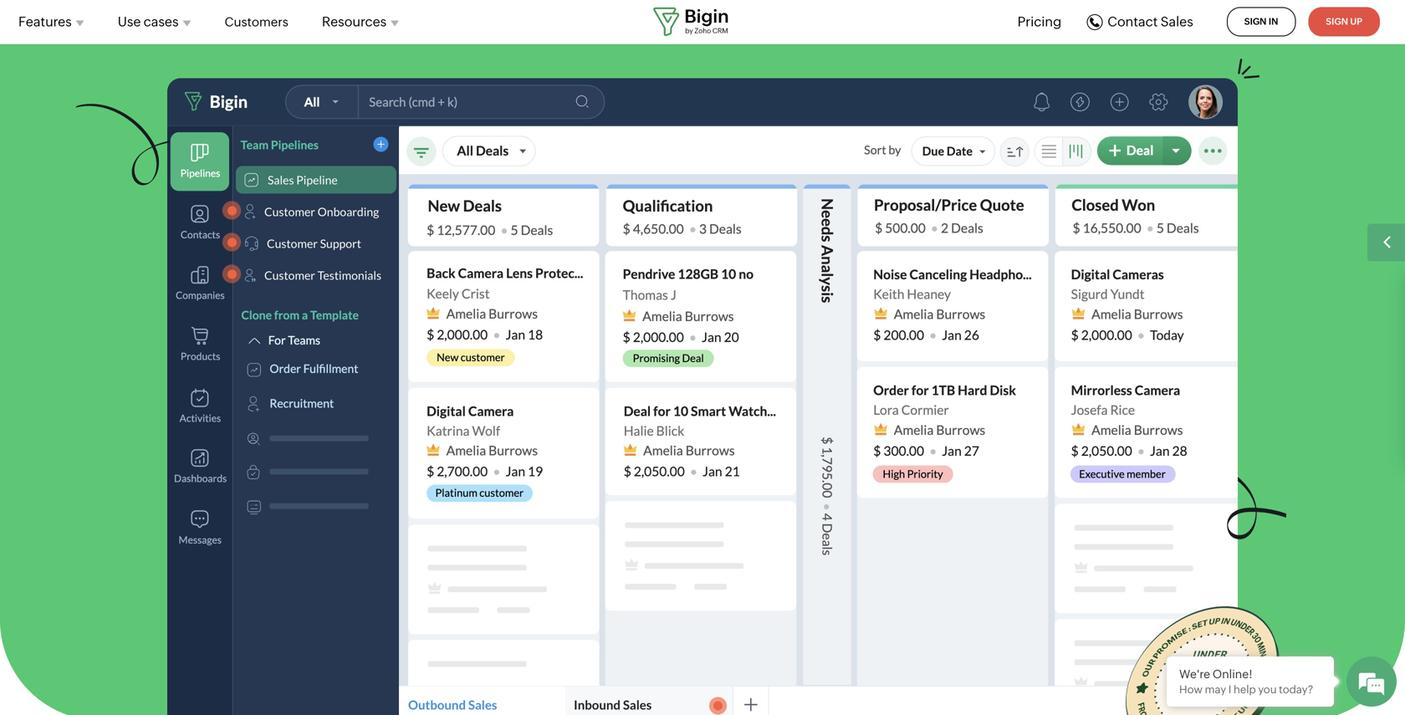 Task type: describe. For each thing, give the bounding box(es) containing it.
estate
[[349, 74, 383, 87]]

customer for customer support
[[267, 236, 318, 251]]

sales for inbound sales
[[623, 697, 652, 712]]

customer testimonials
[[264, 268, 381, 282]]

today?
[[1279, 683, 1313, 696]]

you
[[1258, 683, 1277, 696]]

outbound sales
[[408, 697, 497, 712]]

in
[[1269, 16, 1278, 27]]

real estate link
[[302, 66, 469, 95]]

testimonials
[[317, 268, 381, 282]]

contact sales
[[1107, 14, 1193, 29]]

real
[[323, 74, 347, 87]]

outbound
[[408, 697, 466, 712]]

products link
[[229, 151, 451, 180]]

connected pipelines
[[250, 102, 364, 115]]

pipeline
[[296, 173, 338, 187]]

products
[[250, 159, 300, 172]]

task
[[250, 130, 274, 144]]

we're
[[1179, 667, 1210, 681]]

we're online! how may i help you today?
[[1179, 667, 1313, 696]]

sales pipeline
[[268, 173, 338, 187]]

task management
[[250, 130, 350, 144]]

features
[[18, 14, 72, 29]]

team pipeline view in bigin image
[[1126, 606, 1280, 715]]

resources
[[322, 14, 387, 29]]

how
[[1179, 683, 1203, 696]]

customer for customer testimonials
[[264, 268, 315, 282]]

team pipelines
[[250, 74, 332, 87]]

team
[[250, 74, 280, 87]]

customer onboarding
[[264, 205, 379, 219]]

contact
[[1107, 14, 1158, 29]]

education
[[323, 130, 379, 144]]

customers
[[225, 15, 288, 29]]



Task type: locate. For each thing, give the bounding box(es) containing it.
connected
[[250, 102, 312, 115]]

sales for outbound sales
[[468, 697, 497, 712]]

sign
[[1244, 16, 1267, 27]]

contact sales link
[[1087, 14, 1193, 30]]

help
[[1234, 683, 1256, 696]]

online!
[[1213, 667, 1253, 681]]

up
[[1350, 16, 1362, 27]]

customer for customer onboarding
[[264, 205, 315, 219]]

sign in
[[1244, 16, 1278, 27]]

pipelines up connected pipelines
[[282, 74, 332, 87]]

0 vertical spatial pipelines
[[282, 74, 332, 87]]

sales down products
[[268, 173, 294, 187]]

customer
[[264, 205, 315, 219], [267, 236, 318, 251], [264, 268, 315, 282]]

onboarding
[[317, 205, 379, 219]]

2 vertical spatial customer
[[264, 268, 315, 282]]

sign in link
[[1227, 7, 1296, 36]]

pipelines for connected pipelines
[[314, 102, 364, 115]]

1 vertical spatial pipelines
[[314, 102, 364, 115]]

legal
[[323, 187, 353, 201]]

customers link
[[225, 5, 288, 39]]

sign up
[[1326, 16, 1362, 27]]

customer down sales pipeline
[[264, 205, 315, 219]]

software consulting link
[[302, 95, 469, 123]]

tab panel containing outbound sales
[[399, 128, 1405, 715]]

inbound sales
[[574, 697, 652, 712]]

connected pipelines link
[[229, 95, 451, 123]]

task management link
[[229, 123, 451, 151]]

real estate
[[323, 74, 383, 87]]

may
[[1205, 683, 1226, 696]]

customer support
[[267, 236, 361, 251]]

legal link
[[302, 180, 469, 208]]

software
[[323, 102, 373, 115]]

pricing
[[1018, 14, 1061, 29]]

inbound
[[574, 697, 620, 712]]

sales for contact sales
[[1160, 14, 1193, 29]]

i
[[1228, 683, 1231, 696]]

team pipelines link
[[229, 66, 451, 95]]

0 vertical spatial customer
[[264, 205, 315, 219]]

sales right the "outbound"
[[468, 697, 497, 712]]

insurance
[[323, 159, 378, 172]]

support
[[320, 236, 361, 251]]

pipelines up task management link
[[314, 102, 364, 115]]

pipelines
[[282, 74, 332, 87], [314, 102, 364, 115]]

consulting
[[375, 102, 436, 115]]

cases
[[144, 14, 179, 29]]

software consulting
[[323, 102, 436, 115]]

education link
[[302, 123, 469, 151]]

pricing link
[[1018, 12, 1061, 32]]

use
[[118, 14, 141, 29]]

sign up link
[[1308, 7, 1380, 36]]

use cases
[[118, 14, 179, 29]]

management
[[276, 130, 350, 144]]

sales right inbound on the left of the page
[[623, 697, 652, 712]]

customer down customer onboarding
[[267, 236, 318, 251]]

1 vertical spatial customer
[[267, 236, 318, 251]]

customer down customer support
[[264, 268, 315, 282]]

sign
[[1326, 16, 1348, 27]]

tab panel
[[399, 128, 1405, 715], [399, 128, 1238, 715]]

sales right contact
[[1160, 14, 1193, 29]]

sales
[[1160, 14, 1193, 29], [268, 173, 294, 187], [468, 697, 497, 712], [623, 697, 652, 712]]

insurance link
[[302, 151, 469, 180]]

pipelines for team pipelines
[[282, 74, 332, 87]]



Task type: vqa. For each thing, say whether or not it's contained in the screenshot.
the Customer Support
yes



